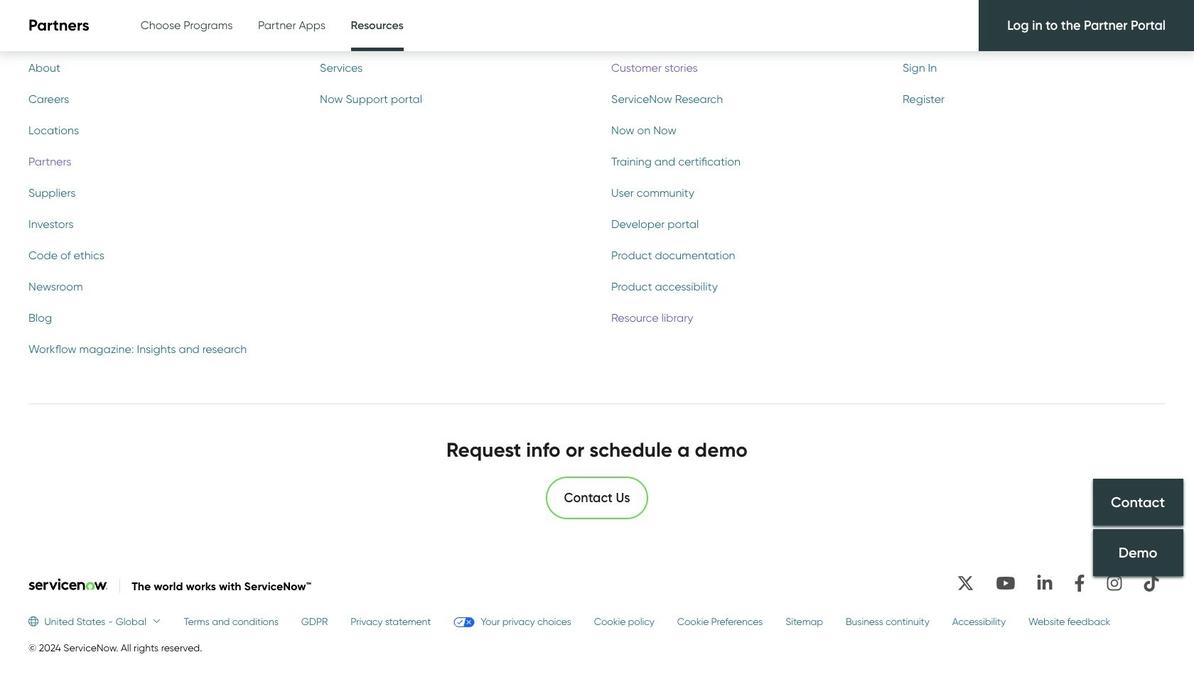 Task type: describe. For each thing, give the bounding box(es) containing it.
youtube image
[[990, 570, 1023, 598]]

twitter image
[[951, 570, 981, 598]]

instagram image
[[1101, 570, 1129, 598]]

facebook image
[[1068, 570, 1092, 598]]

servicenow image
[[28, 579, 108, 591]]



Task type: vqa. For each thing, say whether or not it's contained in the screenshot.
Twitter icon
yes



Task type: locate. For each thing, give the bounding box(es) containing it.
linkedin image
[[1031, 570, 1060, 598]]

arc image
[[1091, 14, 1108, 31]]

globe image
[[28, 617, 44, 627]]

tiktok image
[[1138, 570, 1166, 598]]

angle down image
[[146, 617, 161, 627]]



